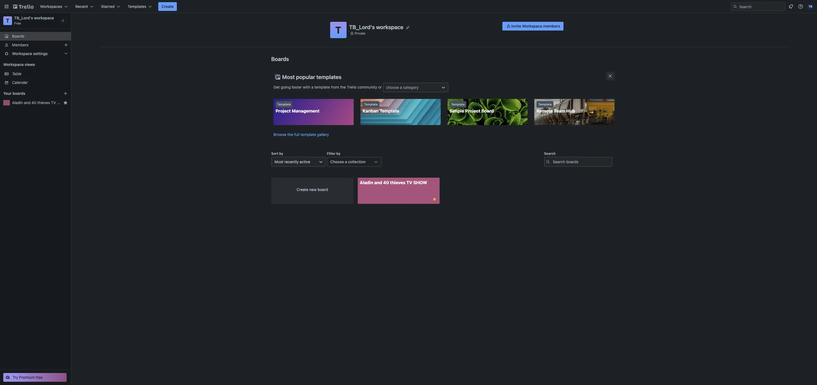 Task type: locate. For each thing, give the bounding box(es) containing it.
1 horizontal spatial a
[[345, 160, 347, 164]]

0 horizontal spatial t
[[6, 17, 9, 24]]

0 horizontal spatial project
[[276, 109, 291, 114]]

or
[[378, 85, 382, 89]]

1 vertical spatial the
[[287, 132, 293, 137]]

sm image
[[506, 23, 511, 29]]

1 horizontal spatial the
[[340, 85, 346, 89]]

new
[[309, 188, 317, 192]]

the
[[340, 85, 346, 89], [287, 132, 293, 137]]

back to home image
[[13, 2, 34, 11]]

create
[[162, 4, 174, 9], [297, 188, 308, 192]]

t for t "button"
[[335, 24, 341, 35]]

1 horizontal spatial 40
[[383, 180, 389, 185]]

and
[[24, 100, 31, 105], [374, 180, 382, 185]]

t left free in the top of the page
[[6, 17, 9, 24]]

1 vertical spatial most
[[275, 160, 283, 164]]

going
[[281, 85, 291, 89]]

choose
[[386, 85, 399, 90]]

by right sort
[[279, 152, 283, 156]]

get
[[274, 85, 280, 89]]

try
[[13, 376, 18, 380]]

community
[[358, 85, 377, 89]]

primary element
[[0, 0, 817, 13]]

template down going
[[277, 103, 291, 106]]

workspace up table
[[3, 62, 24, 67]]

1 vertical spatial boards
[[271, 56, 289, 62]]

template for remote
[[538, 103, 552, 106]]

filter by
[[327, 152, 340, 156]]

open information menu image
[[798, 4, 804, 9]]

1 horizontal spatial tv
[[407, 180, 412, 185]]

workspace down members
[[12, 51, 32, 56]]

1 vertical spatial show
[[413, 180, 427, 185]]

starred button
[[98, 2, 123, 11]]

workspace inside tb_lord's workspace free
[[34, 16, 54, 20]]

1 vertical spatial create
[[297, 188, 308, 192]]

workspaces button
[[37, 2, 71, 11]]

0 vertical spatial and
[[24, 100, 31, 105]]

starred icon image
[[63, 101, 68, 105]]

2 by from the left
[[336, 152, 340, 156]]

40
[[32, 100, 36, 105], [383, 180, 389, 185]]

a
[[311, 85, 313, 89], [400, 85, 402, 90], [345, 160, 347, 164]]

aladin
[[12, 100, 23, 105], [360, 180, 373, 185]]

tb_lord's up free in the top of the page
[[14, 16, 33, 20]]

create new board
[[297, 188, 328, 192]]

workspace inside invite workspace members button
[[522, 24, 542, 28]]

0 vertical spatial show
[[57, 100, 69, 105]]

1 horizontal spatial show
[[413, 180, 427, 185]]

try premium free
[[13, 376, 43, 380]]

t button
[[330, 22, 347, 38]]

template for simple
[[451, 103, 465, 106]]

workspace inside workspace settings dropdown button
[[12, 51, 32, 56]]

0 horizontal spatial thieves
[[37, 100, 50, 105]]

by right filter at the top left of page
[[336, 152, 340, 156]]

aladin down boards
[[12, 100, 23, 105]]

1 horizontal spatial by
[[336, 152, 340, 156]]

tb_lord's workspace
[[349, 24, 403, 30]]

click to unstar this board. it will be removed from your starred list. image
[[432, 197, 437, 202]]

0 horizontal spatial workspace
[[34, 16, 54, 20]]

workspace for tb_lord's workspace
[[376, 24, 403, 30]]

free
[[36, 376, 43, 380]]

0 horizontal spatial tb_lord's
[[14, 16, 33, 20]]

create for create
[[162, 4, 174, 9]]

the left full
[[287, 132, 293, 137]]

1 by from the left
[[279, 152, 283, 156]]

members link
[[0, 41, 71, 49]]

1 horizontal spatial aladin
[[360, 180, 373, 185]]

0 horizontal spatial aladin and 40 thieves tv show link
[[12, 100, 69, 106]]

0 vertical spatial create
[[162, 4, 174, 9]]

0 vertical spatial thieves
[[37, 100, 50, 105]]

workspace for views
[[3, 62, 24, 67]]

t for t link on the top left of the page
[[6, 17, 9, 24]]

0 vertical spatial 40
[[32, 100, 36, 105]]

0 vertical spatial t
[[6, 17, 9, 24]]

template right full
[[301, 132, 316, 137]]

2 project from the left
[[465, 109, 480, 114]]

1 vertical spatial tb_lord's
[[349, 24, 375, 30]]

choose
[[330, 160, 344, 164]]

0 horizontal spatial boards
[[12, 34, 24, 38]]

template down templates
[[314, 85, 330, 89]]

table
[[12, 72, 21, 76]]

project left management
[[276, 109, 291, 114]]

1 vertical spatial workspace
[[376, 24, 403, 30]]

0 horizontal spatial and
[[24, 100, 31, 105]]

1 horizontal spatial thieves
[[390, 180, 405, 185]]

aladin down collection
[[360, 180, 373, 185]]

the right from
[[340, 85, 346, 89]]

search image
[[733, 4, 738, 9]]

Search text field
[[544, 157, 613, 167]]

free
[[14, 21, 21, 25]]

tb_lord's up the private at the top left
[[349, 24, 375, 30]]

recent button
[[72, 2, 97, 11]]

template kanban template
[[363, 103, 399, 114]]

t inside t "button"
[[335, 24, 341, 35]]

most recently active
[[275, 160, 310, 164]]

0 vertical spatial tv
[[51, 100, 56, 105]]

trello
[[347, 85, 357, 89]]

t link
[[3, 16, 12, 25]]

create inside button
[[162, 4, 174, 9]]

by for filter by
[[336, 152, 340, 156]]

template up simple
[[451, 103, 465, 106]]

0 horizontal spatial the
[[287, 132, 293, 137]]

most down sort by
[[275, 160, 283, 164]]

create for create new board
[[297, 188, 308, 192]]

workspace for tb_lord's workspace free
[[34, 16, 54, 20]]

0 horizontal spatial show
[[57, 100, 69, 105]]

0 vertical spatial tb_lord's
[[14, 16, 33, 20]]

template up the remote
[[538, 103, 552, 106]]

0 horizontal spatial aladin
[[12, 100, 23, 105]]

1 horizontal spatial and
[[374, 180, 382, 185]]

most up going
[[282, 74, 295, 80]]

1 vertical spatial aladin and 40 thieves tv show link
[[358, 178, 440, 204]]

0 vertical spatial boards
[[12, 34, 24, 38]]

project
[[276, 109, 291, 114], [465, 109, 480, 114]]

choose a collection
[[330, 160, 366, 164]]

2 vertical spatial workspace
[[3, 62, 24, 67]]

project left board
[[465, 109, 480, 114]]

choose a collection button
[[327, 157, 382, 167]]

1 horizontal spatial aladin and 40 thieves tv show link
[[358, 178, 440, 204]]

1 horizontal spatial workspace
[[376, 24, 403, 30]]

1 horizontal spatial create
[[297, 188, 308, 192]]

1 vertical spatial tv
[[407, 180, 412, 185]]

0 horizontal spatial a
[[311, 85, 313, 89]]

project inside template simple project board
[[465, 109, 480, 114]]

try premium free button
[[3, 374, 67, 382]]

1 horizontal spatial t
[[335, 24, 341, 35]]

a inside button
[[345, 160, 347, 164]]

choose a category
[[386, 85, 419, 90]]

workspace
[[522, 24, 542, 28], [12, 51, 32, 56], [3, 62, 24, 67]]

template up the kanban
[[364, 103, 378, 106]]

2 horizontal spatial a
[[400, 85, 402, 90]]

aladin and 40 thieves tv show
[[12, 100, 69, 105], [360, 180, 427, 185]]

0 vertical spatial aladin
[[12, 100, 23, 105]]

1 horizontal spatial tb_lord's
[[349, 24, 375, 30]]

Search field
[[738, 2, 785, 11]]

most for most popular templates
[[282, 74, 295, 80]]

t inside t link
[[6, 17, 9, 24]]

boards
[[12, 34, 24, 38], [271, 56, 289, 62]]

0 horizontal spatial 40
[[32, 100, 36, 105]]

a right the choose
[[345, 160, 347, 164]]

starred
[[101, 4, 115, 9]]

tb_lord's inside tb_lord's workspace free
[[14, 16, 33, 20]]

0 vertical spatial most
[[282, 74, 295, 80]]

1 vertical spatial template
[[301, 132, 316, 137]]

search
[[544, 152, 556, 156]]

aladin and 40 thieves tv show link
[[12, 100, 69, 106], [358, 178, 440, 204]]

t left the private at the top left
[[335, 24, 341, 35]]

boards link
[[0, 32, 71, 41]]

most for most recently active
[[275, 160, 283, 164]]

add board image
[[63, 91, 68, 96]]

1 project from the left
[[276, 109, 291, 114]]

0 vertical spatial aladin and 40 thieves tv show link
[[12, 100, 69, 106]]

0 horizontal spatial create
[[162, 4, 174, 9]]

thieves
[[37, 100, 50, 105], [390, 180, 405, 185]]

templates
[[128, 4, 146, 9]]

template for project
[[277, 103, 291, 106]]

1 vertical spatial aladin and 40 thieves tv show
[[360, 180, 427, 185]]

your boards
[[3, 91, 25, 96]]

workspace right the invite
[[522, 24, 542, 28]]

1 vertical spatial workspace
[[12, 51, 32, 56]]

workspace
[[34, 16, 54, 20], [376, 24, 403, 30]]

a right choose
[[400, 85, 402, 90]]

tb_lord's workspace free
[[14, 16, 54, 25]]

a right with
[[311, 85, 313, 89]]

template
[[277, 103, 291, 106], [364, 103, 378, 106], [451, 103, 465, 106], [538, 103, 552, 106], [380, 109, 399, 114]]

recently
[[284, 160, 299, 164]]

template inside template remote team hub
[[538, 103, 552, 106]]

0 horizontal spatial aladin and 40 thieves tv show
[[12, 100, 69, 105]]

by
[[279, 152, 283, 156], [336, 152, 340, 156]]

1 vertical spatial t
[[335, 24, 341, 35]]

popular
[[296, 74, 315, 80]]

templates button
[[124, 2, 155, 11]]

premium
[[19, 376, 35, 380]]

0 horizontal spatial by
[[279, 152, 283, 156]]

most
[[282, 74, 295, 80], [275, 160, 283, 164]]

template inside template project management
[[277, 103, 291, 106]]

1 vertical spatial and
[[374, 180, 382, 185]]

1 horizontal spatial project
[[465, 109, 480, 114]]

tv
[[51, 100, 56, 105], [407, 180, 412, 185]]

template inside template simple project board
[[451, 103, 465, 106]]

from
[[331, 85, 339, 89]]

remote
[[537, 109, 553, 114]]

template
[[314, 85, 330, 89], [301, 132, 316, 137]]

category
[[403, 85, 419, 90]]

a for choose a category
[[400, 85, 402, 90]]

tb_lord's workspace link
[[14, 16, 54, 20]]

0 vertical spatial workspace
[[34, 16, 54, 20]]

0 vertical spatial workspace
[[522, 24, 542, 28]]

templates
[[316, 74, 342, 80]]



Task type: vqa. For each thing, say whether or not it's contained in the screenshot.
TEMPLATE KANBAN TEMPLATE
yes



Task type: describe. For each thing, give the bounding box(es) containing it.
views
[[25, 62, 35, 67]]

a for choose a collection
[[345, 160, 347, 164]]

recent
[[75, 4, 88, 9]]

filter
[[327, 152, 336, 156]]

board
[[481, 109, 494, 114]]

active
[[300, 160, 310, 164]]

browse the full template gallery
[[274, 132, 329, 137]]

table link
[[12, 71, 68, 77]]

hub
[[566, 109, 575, 114]]

project inside template project management
[[276, 109, 291, 114]]

calendar
[[12, 80, 28, 85]]

kanban
[[363, 109, 379, 114]]

invite
[[511, 24, 521, 28]]

full
[[294, 132, 300, 137]]

create button
[[158, 2, 177, 11]]

team
[[554, 109, 565, 114]]

template right the kanban
[[380, 109, 399, 114]]

with
[[303, 85, 310, 89]]

by for sort by
[[279, 152, 283, 156]]

gallery
[[317, 132, 329, 137]]

1 horizontal spatial aladin and 40 thieves tv show
[[360, 180, 427, 185]]

browse the full template gallery link
[[274, 132, 329, 137]]

sort by
[[271, 152, 283, 156]]

sort
[[271, 152, 278, 156]]

collection
[[348, 160, 366, 164]]

your
[[3, 91, 12, 96]]

workspace settings
[[12, 51, 48, 56]]

1 vertical spatial 40
[[383, 180, 389, 185]]

your boards with 1 items element
[[3, 90, 55, 97]]

workspace for settings
[[12, 51, 32, 56]]

0 vertical spatial the
[[340, 85, 346, 89]]

faster
[[292, 85, 302, 89]]

simple
[[450, 109, 464, 114]]

browse
[[274, 132, 286, 137]]

tb_lord's for tb_lord's workspace free
[[14, 16, 33, 20]]

boards
[[13, 91, 25, 96]]

0 notifications image
[[788, 3, 794, 10]]

tyler black (tylerblack440) image
[[807, 3, 814, 10]]

1 vertical spatial aladin
[[360, 180, 373, 185]]

workspace settings button
[[0, 49, 71, 58]]

workspace views
[[3, 62, 35, 67]]

invite workspace members button
[[503, 22, 564, 31]]

workspace navigation collapse icon image
[[60, 17, 67, 25]]

0 horizontal spatial tv
[[51, 100, 56, 105]]

board
[[318, 188, 328, 192]]

template project management
[[276, 103, 320, 114]]

get going faster with a template from the trello community or
[[274, 85, 383, 89]]

template for kanban
[[364, 103, 378, 106]]

workspaces
[[40, 4, 62, 9]]

members
[[543, 24, 560, 28]]

1 horizontal spatial boards
[[271, 56, 289, 62]]

private
[[355, 31, 365, 35]]

invite workspace members
[[511, 24, 560, 28]]

0 vertical spatial aladin and 40 thieves tv show
[[12, 100, 69, 105]]

1 vertical spatial thieves
[[390, 180, 405, 185]]

template remote team hub
[[537, 103, 575, 114]]

members
[[12, 43, 29, 47]]

0 vertical spatial template
[[314, 85, 330, 89]]

settings
[[33, 51, 48, 56]]

calendar link
[[12, 80, 68, 85]]

template simple project board
[[450, 103, 494, 114]]

management
[[292, 109, 320, 114]]

most popular templates
[[282, 74, 342, 80]]

tb_lord's for tb_lord's workspace
[[349, 24, 375, 30]]



